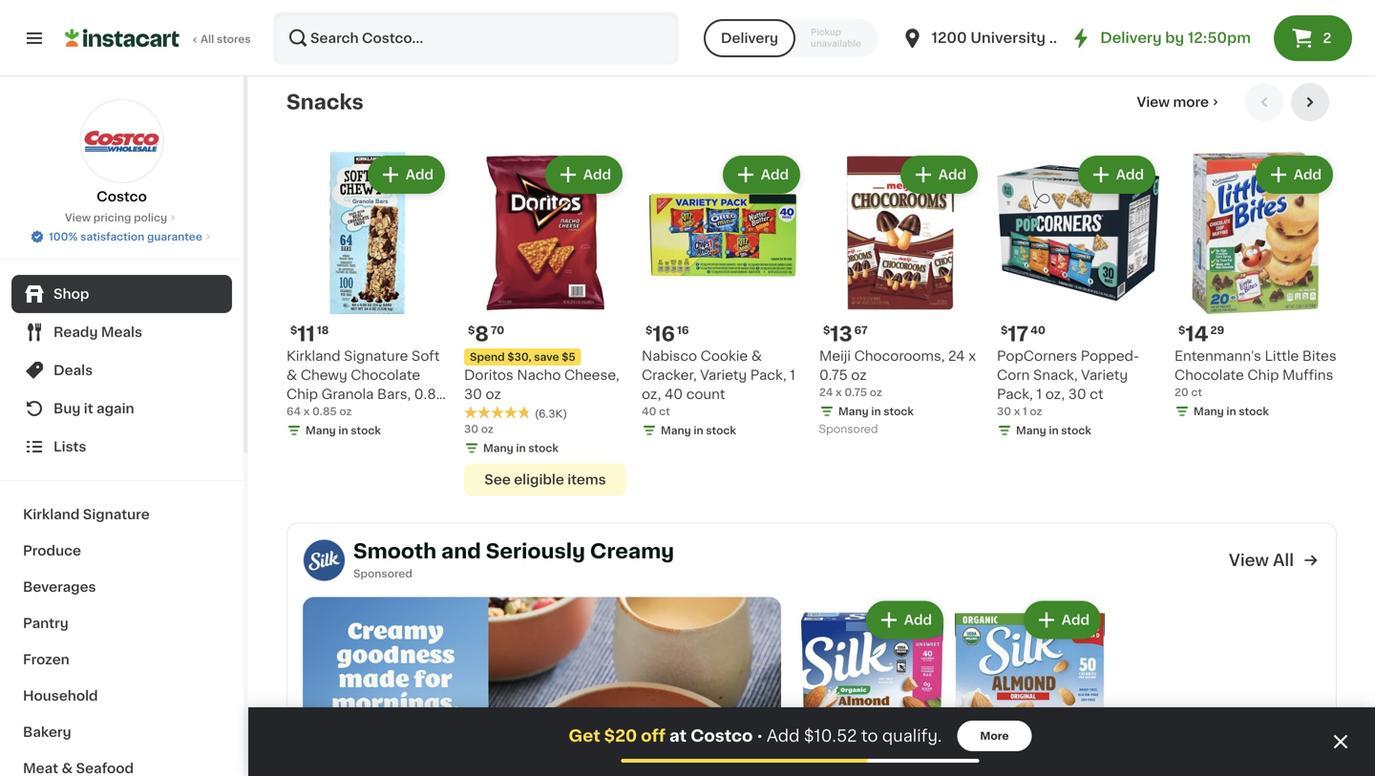 Task type: vqa. For each thing, say whether or not it's contained in the screenshot.
Smucker's within the Smucker's Uncrustables Peanut Butter & Strawberry Jam Sandwich
no



Task type: locate. For each thing, give the bounding box(es) containing it.
1 horizontal spatial oz,
[[642, 388, 661, 401]]

ct inside nabisco cookie & cracker, variety pack, 1 oz, 40 count 40 ct
[[659, 406, 670, 417]]

$ for 16
[[646, 325, 653, 336]]

ready
[[53, 326, 98, 339]]

nsored
[[375, 569, 412, 579]]

0 vertical spatial &
[[752, 350, 762, 363]]

lists
[[53, 440, 86, 454]]

1 variety from the left
[[700, 369, 747, 382]]

delivery for delivery by 12:50pm
[[1101, 31, 1162, 45]]

ct down 'granola'
[[331, 407, 344, 420]]

signature up bars,
[[344, 350, 408, 363]]

meat & seafood link
[[11, 751, 232, 777]]

None search field
[[273, 11, 679, 65]]

24 down the meiji
[[820, 387, 833, 398]]

instacart logo image
[[65, 27, 180, 50]]

$ for 14
[[1179, 325, 1186, 336]]

0 vertical spatial costco
[[97, 190, 147, 203]]

0 horizontal spatial oz,
[[287, 407, 306, 420]]

★★★★★
[[464, 406, 531, 420], [464, 406, 531, 420]]

$20
[[604, 728, 637, 745]]

0 vertical spatial 40
[[1031, 325, 1046, 336]]

delivery inside delivery by 12:50pm link
[[1101, 31, 1162, 45]]

1 vertical spatial 1
[[1037, 388, 1042, 401]]

variety for 16
[[700, 369, 747, 382]]

pack, for 16
[[751, 369, 787, 382]]

0 horizontal spatial delivery
[[721, 32, 779, 45]]

oz down snack, at the right top
[[1030, 406, 1043, 417]]

count
[[686, 388, 725, 401]]

view inside popup button
[[1137, 96, 1170, 109]]

$ left the 29
[[1179, 325, 1186, 336]]

$ down the 'more' button
[[959, 758, 966, 769]]

0.85 right bars,
[[414, 388, 445, 401]]

oz, inside popcorners popped- corn snack, variety pack, 1 oz, 30 ct 30 x 1 oz
[[1046, 388, 1065, 401]]

chocorooms,
[[855, 350, 945, 363]]

2 variety from the left
[[1081, 369, 1128, 382]]

1 vertical spatial 24
[[820, 387, 833, 398]]

oz, down chewy
[[287, 407, 306, 420]]

costco up view pricing policy link
[[97, 190, 147, 203]]

2 horizontal spatial oz,
[[1046, 388, 1065, 401]]

1 horizontal spatial 64
[[309, 407, 327, 420]]

product group
[[287, 152, 449, 442], [464, 152, 627, 496], [642, 152, 804, 442], [820, 152, 982, 440], [997, 152, 1160, 442], [1175, 152, 1337, 423], [798, 597, 948, 777], [955, 597, 1105, 777]]

$ inside $ 11 18
[[290, 325, 297, 336]]

kirkland inside kirkland signature soft & chewy chocolate chip granola bars, 0.85 oz, 64 ct
[[287, 350, 341, 363]]

$ inside $ 17 40
[[1001, 325, 1008, 336]]

oz down doritos
[[486, 388, 501, 401]]

delivery by 12:50pm
[[1101, 31, 1251, 45]]

$ for 11
[[290, 325, 297, 336]]

soft
[[412, 350, 440, 363]]

1 vertical spatial &
[[287, 369, 297, 382]]

24
[[948, 350, 965, 363], [820, 387, 833, 398]]

chip up 64 x 0.85 oz
[[287, 388, 318, 401]]

0 vertical spatial 67
[[855, 325, 868, 336]]

1 vertical spatial all
[[1273, 553, 1294, 569]]

0 vertical spatial 1
[[790, 369, 796, 382]]

nabisco
[[642, 350, 697, 363]]

ct down the popped-
[[1090, 388, 1104, 401]]

variety inside nabisco cookie & cracker, variety pack, 1 oz, 40 count 40 ct
[[700, 369, 747, 382]]

pricing
[[93, 213, 131, 223]]

1 many in stock button from the left
[[642, 0, 804, 22]]

oz down chocorooms,
[[870, 387, 882, 398]]

costco inside treatment tracker modal dialog
[[691, 728, 753, 745]]

& right meat at the bottom of page
[[62, 762, 73, 776]]

see eligible items
[[485, 473, 606, 487]]

0 vertical spatial kirkland
[[287, 350, 341, 363]]

1 horizontal spatial costco
[[691, 728, 753, 745]]

•
[[757, 729, 763, 744]]

0 vertical spatial pack,
[[751, 369, 787, 382]]

x left popcorners on the top right of page
[[969, 350, 976, 363]]

2 button
[[1274, 15, 1353, 61]]

add button
[[369, 158, 443, 192], [547, 158, 621, 192], [725, 158, 799, 192], [902, 158, 976, 192], [1080, 158, 1154, 192], [1258, 158, 1332, 192], [868, 603, 942, 638], [1026, 603, 1099, 638]]

1 vertical spatial kirkland
[[23, 508, 80, 522]]

0.85 down 'granola'
[[312, 406, 337, 417]]

signature up 'produce' link
[[83, 508, 150, 522]]

1 horizontal spatial 1
[[1023, 406, 1027, 417]]

2 chocolate from the left
[[1175, 369, 1244, 382]]

many in stock button
[[642, 0, 804, 22], [997, 0, 1160, 41]]

18
[[317, 325, 329, 336]]

64 inside kirkland signature soft & chewy chocolate chip granola bars, 0.85 oz, 64 ct
[[309, 407, 327, 420]]

0.75 down the meiji
[[820, 369, 848, 382]]

0 horizontal spatial many in stock button
[[642, 0, 804, 22]]

2 vertical spatial 40
[[642, 406, 657, 417]]

0 horizontal spatial 1
[[790, 369, 796, 382]]

64 x 0.85 oz
[[287, 406, 352, 417]]

$ left 18
[[290, 325, 297, 336]]

$ inside $ 13 67
[[823, 325, 830, 336]]

1 inside nabisco cookie & cracker, variety pack, 1 oz, 40 count 40 ct
[[790, 369, 796, 382]]

x down the meiji
[[836, 387, 842, 398]]

1200
[[932, 31, 967, 45]]

13
[[830, 324, 853, 344]]

1 horizontal spatial 16
[[677, 325, 689, 336]]

2 many in stock button from the left
[[997, 0, 1160, 41]]

0 horizontal spatial signature
[[83, 508, 150, 522]]

eligible
[[514, 473, 564, 487]]

0 vertical spatial signature
[[344, 350, 408, 363]]

bites
[[1303, 350, 1337, 363]]

chip down little
[[1248, 369, 1279, 382]]

1 vertical spatial costco
[[691, 728, 753, 745]]

12:50pm
[[1188, 31, 1251, 45]]

view for view pricing policy
[[65, 213, 91, 223]]

many in stock
[[661, 5, 736, 16], [306, 24, 381, 35], [1016, 24, 1092, 35], [839, 406, 914, 417], [1194, 406, 1269, 417], [306, 426, 381, 436], [661, 426, 736, 436], [1016, 426, 1092, 436], [483, 443, 559, 454]]

2 horizontal spatial &
[[752, 350, 762, 363]]

kirkland
[[287, 350, 341, 363], [23, 508, 80, 522]]

16 inside $ 16 16
[[677, 325, 689, 336]]

ct right 20
[[1191, 387, 1203, 398]]

$30,
[[508, 352, 532, 362]]

0 horizontal spatial chip
[[287, 388, 318, 401]]

0 vertical spatial chip
[[1248, 369, 1279, 382]]

0 vertical spatial all
[[201, 34, 214, 44]]

meiji
[[820, 350, 851, 363]]

1 vertical spatial pack,
[[997, 388, 1033, 401]]

oz, inside kirkland signature soft & chewy chocolate chip granola bars, 0.85 oz, 64 ct
[[287, 407, 306, 420]]

chip
[[1248, 369, 1279, 382], [287, 388, 318, 401]]

variety for 17
[[1081, 369, 1128, 382]]

& inside kirkland signature soft & chewy chocolate chip granola bars, 0.85 oz, 64 ct
[[287, 369, 297, 382]]

product group containing 17
[[997, 152, 1160, 442]]

$ for 13
[[823, 325, 830, 336]]

and
[[441, 541, 481, 561]]

0 horizontal spatial &
[[62, 762, 73, 776]]

deals
[[53, 364, 93, 377]]

oz inside popcorners popped- corn snack, variety pack, 1 oz, 30 ct 30 x 1 oz
[[1030, 406, 1043, 417]]

all stores link
[[65, 11, 252, 65]]

67 right 13
[[855, 325, 868, 336]]

treatment tracker modal dialog
[[248, 708, 1375, 777]]

to
[[861, 728, 878, 745]]

pack, inside nabisco cookie & cracker, variety pack, 1 oz, 40 count 40 ct
[[751, 369, 787, 382]]

0 horizontal spatial 16
[[653, 324, 675, 344]]

chip inside the entenmann's little bites chocolate chip muffins 20 ct
[[1248, 369, 1279, 382]]

$ 14 29
[[1179, 324, 1225, 344]]

30
[[464, 388, 482, 401], [1069, 388, 1087, 401], [997, 406, 1012, 417], [464, 424, 479, 435]]

view for view all
[[1229, 553, 1269, 569]]

1 vertical spatial view
[[65, 213, 91, 223]]

costco logo image
[[80, 99, 164, 183]]

view more
[[1137, 96, 1209, 109]]

$ inside $ 8 70
[[468, 325, 475, 336]]

1 horizontal spatial chip
[[1248, 369, 1279, 382]]

1 horizontal spatial signature
[[344, 350, 408, 363]]

$10.52
[[804, 728, 857, 745]]

1 horizontal spatial 0.85
[[414, 388, 445, 401]]

0 vertical spatial view
[[1137, 96, 1170, 109]]

costco left • on the right bottom
[[691, 728, 753, 745]]

kirkland up produce
[[23, 508, 80, 522]]

$ inside $ 16 16
[[646, 325, 653, 336]]

many
[[661, 5, 691, 16], [306, 24, 336, 35], [1016, 24, 1047, 35], [839, 406, 869, 417], [1194, 406, 1224, 417], [306, 426, 336, 436], [661, 426, 691, 436], [1016, 426, 1047, 436], [483, 443, 514, 454]]

$ up nabisco
[[646, 325, 653, 336]]

1 horizontal spatial many in stock button
[[997, 0, 1160, 41]]

0.75 up sponsored badge image
[[845, 387, 867, 398]]

oz
[[851, 369, 867, 382], [870, 387, 882, 398], [486, 388, 501, 401], [339, 406, 352, 417], [1030, 406, 1043, 417], [481, 424, 494, 435]]

0.85
[[414, 388, 445, 401], [312, 406, 337, 417]]

more
[[980, 731, 1009, 742]]

0 horizontal spatial chocolate
[[351, 369, 420, 382]]

product group containing 13
[[820, 152, 982, 440]]

$ 8 70
[[468, 324, 505, 344]]

household link
[[11, 678, 232, 714]]

0 horizontal spatial view
[[65, 213, 91, 223]]

costco
[[97, 190, 147, 203], [691, 728, 753, 745]]

$ inside $ 14 29
[[1179, 325, 1186, 336]]

1 horizontal spatial kirkland
[[287, 350, 341, 363]]

add
[[406, 168, 434, 181], [583, 168, 611, 181], [761, 168, 789, 181], [939, 168, 967, 181], [1116, 168, 1144, 181], [1294, 168, 1322, 181], [904, 614, 932, 627], [1062, 614, 1090, 627], [767, 728, 800, 745]]

shop link
[[11, 275, 232, 313]]

delivery by 12:50pm link
[[1070, 27, 1251, 50]]

1 chocolate from the left
[[351, 369, 420, 382]]

stock right university
[[1061, 24, 1092, 35]]

1 vertical spatial 0.85
[[312, 406, 337, 417]]

2 horizontal spatial 1
[[1037, 388, 1042, 401]]

delivery for delivery
[[721, 32, 779, 45]]

1 horizontal spatial view
[[1137, 96, 1170, 109]]

chocolate down entenmann's
[[1175, 369, 1244, 382]]

1 horizontal spatial chocolate
[[1175, 369, 1244, 382]]

0 horizontal spatial costco
[[97, 190, 147, 203]]

variety inside popcorners popped- corn snack, variety pack, 1 oz, 30 ct 30 x 1 oz
[[1081, 369, 1128, 382]]

spo
[[353, 569, 375, 579]]

$ left 70
[[468, 325, 475, 336]]

2 horizontal spatial 40
[[1031, 325, 1046, 336]]

1 vertical spatial 67
[[833, 758, 846, 769]]

product group containing 11
[[287, 152, 449, 442]]

0 horizontal spatial 0.85
[[312, 406, 337, 417]]

delivery inside delivery button
[[721, 32, 779, 45]]

64 down chewy
[[287, 406, 301, 417]]

ct inside popcorners popped- corn snack, variety pack, 1 oz, 30 ct 30 x 1 oz
[[1090, 388, 1104, 401]]

at
[[670, 728, 687, 745]]

off
[[641, 728, 666, 745]]

0 horizontal spatial kirkland
[[23, 508, 80, 522]]

ready meals link
[[11, 313, 232, 352]]

shop
[[53, 288, 89, 301]]

x inside popcorners popped- corn snack, variety pack, 1 oz, 30 ct 30 x 1 oz
[[1014, 406, 1020, 417]]

0 horizontal spatial all
[[201, 34, 214, 44]]

1 vertical spatial chip
[[287, 388, 318, 401]]

service type group
[[704, 19, 878, 57]]

stock down 'granola'
[[351, 426, 381, 436]]

0 horizontal spatial pack,
[[751, 369, 787, 382]]

buy it again
[[53, 402, 134, 416]]

variety down the cookie
[[700, 369, 747, 382]]

1 horizontal spatial &
[[287, 369, 297, 382]]

2 vertical spatial view
[[1229, 553, 1269, 569]]

$ up popcorners on the top right of page
[[1001, 325, 1008, 336]]

16
[[653, 324, 675, 344], [677, 325, 689, 336]]

$ up the meiji
[[823, 325, 830, 336]]

oz,
[[642, 388, 661, 401], [1046, 388, 1065, 401], [287, 407, 306, 420]]

0 horizontal spatial variety
[[700, 369, 747, 382]]

by
[[1166, 31, 1185, 45]]

oz, inside nabisco cookie & cracker, variety pack, 1 oz, 40 count 40 ct
[[642, 388, 661, 401]]

oz, down cracker,
[[642, 388, 661, 401]]

30 oz
[[464, 424, 494, 435]]

ct down cracker,
[[659, 406, 670, 417]]

$ 16 16
[[646, 324, 689, 344]]

24 right chocorooms,
[[948, 350, 965, 363]]

1 horizontal spatial delivery
[[1101, 31, 1162, 45]]

0 horizontal spatial 40
[[642, 406, 657, 417]]

variety down the popped-
[[1081, 369, 1128, 382]]

$ down $10.52
[[801, 758, 808, 769]]

1 vertical spatial signature
[[83, 508, 150, 522]]

chocolate up bars,
[[351, 369, 420, 382]]

67 down $10.52
[[833, 758, 846, 769]]

pantry link
[[11, 606, 232, 642]]

2 horizontal spatial view
[[1229, 553, 1269, 569]]

64 down 'granola'
[[309, 407, 327, 420]]

signature inside kirkland signature soft & chewy chocolate chip granola bars, 0.85 oz, 64 ct
[[344, 350, 408, 363]]

meat & seafood
[[23, 762, 134, 776]]

& right the cookie
[[752, 350, 762, 363]]

0 horizontal spatial 24
[[820, 387, 833, 398]]

0 vertical spatial 0.85
[[414, 388, 445, 401]]

product group containing 8
[[464, 152, 627, 496]]

2 vertical spatial &
[[62, 762, 73, 776]]

see eligible items button
[[464, 464, 627, 496]]

cheese,
[[564, 369, 620, 382]]

1 horizontal spatial 40
[[665, 388, 683, 401]]

1 horizontal spatial 24
[[948, 350, 965, 363]]

spend
[[470, 352, 505, 362]]

0 vertical spatial 0.75
[[820, 369, 848, 382]]

popcorners
[[997, 350, 1078, 363]]

again
[[97, 402, 134, 416]]

x down corn
[[1014, 406, 1020, 417]]

satisfaction
[[80, 232, 144, 242]]

1 horizontal spatial 67
[[855, 325, 868, 336]]

nabisco cookie & cracker, variety pack, 1 oz, 40 count 40 ct
[[642, 350, 796, 417]]

pack, inside popcorners popped- corn snack, variety pack, 1 oz, 30 ct 30 x 1 oz
[[997, 388, 1033, 401]]

kirkland up chewy
[[287, 350, 341, 363]]

silk oat and almond milk image
[[303, 597, 781, 777]]

oz, for 17
[[1046, 388, 1065, 401]]

chocolate
[[351, 369, 420, 382], [1175, 369, 1244, 382]]

kirkland signature link
[[11, 497, 232, 533]]

14
[[1186, 324, 1209, 344]]

$ for 8
[[468, 325, 475, 336]]

& left chewy
[[287, 369, 297, 382]]

oz, down snack, at the right top
[[1046, 388, 1065, 401]]

1 horizontal spatial pack,
[[997, 388, 1033, 401]]

signature for kirkland signature
[[83, 508, 150, 522]]

1 horizontal spatial variety
[[1081, 369, 1128, 382]]

1 horizontal spatial all
[[1273, 553, 1294, 569]]



Task type: describe. For each thing, give the bounding box(es) containing it.
0 vertical spatial 24
[[948, 350, 965, 363]]

beverages link
[[11, 569, 232, 606]]

1 vertical spatial 0.75
[[845, 387, 867, 398]]

8
[[475, 324, 489, 344]]

costco inside costco link
[[97, 190, 147, 203]]

11
[[297, 324, 315, 344]]

$ 17 40
[[1001, 324, 1046, 344]]

meat
[[23, 762, 58, 776]]

pantry
[[23, 617, 69, 630]]

view all
[[1229, 553, 1294, 569]]

$ 11 18
[[290, 324, 329, 344]]

granola
[[321, 388, 374, 401]]

see
[[485, 473, 511, 487]]

product group containing 14
[[1175, 152, 1337, 423]]

policy
[[134, 213, 167, 223]]

smooth and seriously creamy spo nsored
[[353, 541, 674, 579]]

$5
[[562, 352, 576, 362]]

$ button
[[955, 597, 1105, 777]]

more
[[1173, 96, 1209, 109]]

it
[[84, 402, 93, 416]]

view more button
[[1130, 83, 1230, 121]]

oz down 'granola'
[[339, 406, 352, 417]]

sponsored badge image
[[820, 425, 877, 436]]

meiji chocorooms, 24 x 0.75 oz 24 x 0.75 oz
[[820, 350, 976, 398]]

produce link
[[11, 533, 232, 569]]

$ for 17
[[1001, 325, 1008, 336]]

doritos
[[464, 369, 514, 382]]

oz up see in the bottom left of the page
[[481, 424, 494, 435]]

0 horizontal spatial 64
[[287, 406, 301, 417]]

chocolate inside kirkland signature soft & chewy chocolate chip granola bars, 0.85 oz, 64 ct
[[351, 369, 420, 382]]

ct inside the entenmann's little bites chocolate chip muffins 20 ct
[[1191, 387, 1203, 398]]

more button
[[958, 721, 1032, 752]]

spend $30, save $5
[[470, 352, 576, 362]]

produce
[[23, 544, 81, 558]]

signature for kirkland signature soft & chewy chocolate chip granola bars, 0.85 oz, 64 ct
[[344, 350, 408, 363]]

creamy
[[590, 541, 674, 561]]

1 for 17
[[1037, 388, 1042, 401]]

seriously
[[486, 541, 585, 561]]

university
[[971, 31, 1046, 45]]

frozen link
[[11, 642, 232, 678]]

cookie
[[701, 350, 748, 363]]

guarantee
[[147, 232, 202, 242]]

popped-
[[1081, 350, 1140, 363]]

$ inside 'button'
[[959, 758, 966, 769]]

100%
[[49, 232, 78, 242]]

beverages
[[23, 581, 96, 594]]

lists link
[[11, 428, 232, 466]]

lb
[[296, 5, 306, 16]]

save
[[534, 352, 559, 362]]

meals
[[101, 326, 142, 339]]

silk image
[[303, 539, 346, 582]]

chocolate inside the entenmann's little bites chocolate chip muffins 20 ct
[[1175, 369, 1244, 382]]

40 inside $ 17 40
[[1031, 325, 1046, 336]]

buy
[[53, 402, 81, 416]]

deals link
[[11, 352, 232, 390]]

frozen
[[23, 653, 69, 667]]

29
[[1211, 325, 1225, 336]]

2 vertical spatial 1
[[1023, 406, 1027, 417]]

nacho
[[517, 369, 561, 382]]

qualify.
[[882, 728, 942, 745]]

70
[[491, 325, 505, 336]]

chip inside kirkland signature soft & chewy chocolate chip granola bars, 0.85 oz, 64 ct
[[287, 388, 318, 401]]

x down chewy
[[304, 406, 310, 417]]

kirkland for kirkland signature
[[23, 508, 80, 522]]

30 inside "doritos nacho cheese, 30 oz"
[[464, 388, 482, 401]]

little
[[1265, 350, 1299, 363]]

$ 13 67
[[823, 324, 868, 344]]

kirkland signature
[[23, 508, 150, 522]]

100% satisfaction guarantee
[[49, 232, 202, 242]]

100% satisfaction guarantee button
[[30, 225, 214, 245]]

1 for 16
[[790, 369, 796, 382]]

add inside treatment tracker modal dialog
[[767, 728, 800, 745]]

bakery link
[[11, 714, 232, 751]]

oz, for 16
[[642, 388, 661, 401]]

costco link
[[80, 99, 164, 206]]

Search field
[[275, 13, 677, 63]]

67 inside $ 13 67
[[855, 325, 868, 336]]

20
[[1175, 387, 1189, 398]]

stock down the meiji chocorooms, 24 x 0.75 oz 24 x 0.75 oz
[[884, 406, 914, 417]]

stock down popcorners popped- corn snack, variety pack, 1 oz, 30 ct 30 x 1 oz
[[1061, 426, 1092, 436]]

pack, for 17
[[997, 388, 1033, 401]]

stock up snacks
[[351, 24, 381, 35]]

smooth
[[353, 541, 437, 561]]

doritos nacho cheese, 30 oz
[[464, 369, 620, 401]]

17
[[1008, 324, 1029, 344]]

0 horizontal spatial 67
[[833, 758, 846, 769]]

delivery button
[[704, 19, 796, 57]]

bakery
[[23, 726, 71, 739]]

0.85 inside kirkland signature soft & chewy chocolate chip granola bars, 0.85 oz, 64 ct
[[414, 388, 445, 401]]

stock down "count"
[[706, 426, 736, 436]]

cracker,
[[642, 369, 697, 382]]

1200 university ave button
[[901, 11, 1077, 65]]

stores
[[217, 34, 251, 44]]

popcorners popped- corn snack, variety pack, 1 oz, 30 ct 30 x 1 oz
[[997, 350, 1140, 417]]

item carousel region
[[287, 83, 1337, 508]]

oz inside "doritos nacho cheese, 30 oz"
[[486, 388, 501, 401]]

(6.3k)
[[535, 409, 567, 419]]

& inside nabisco cookie & cracker, variety pack, 1 oz, 40 count 40 ct
[[752, 350, 762, 363]]

stock down the entenmann's little bites chocolate chip muffins 20 ct
[[1239, 406, 1269, 417]]

snack,
[[1033, 369, 1078, 382]]

kirkland signature soft & chewy chocolate chip granola bars, 0.85 oz, 64 ct
[[287, 350, 445, 420]]

product group containing 16
[[642, 152, 804, 442]]

kirkland for kirkland signature soft & chewy chocolate chip granola bars, 0.85 oz, 64 ct
[[287, 350, 341, 363]]

stock up delivery button
[[706, 5, 736, 16]]

entenmann's
[[1175, 350, 1262, 363]]

household
[[23, 690, 98, 703]]

chewy
[[301, 369, 347, 382]]

1200 university ave
[[932, 31, 1077, 45]]

view for view more
[[1137, 96, 1170, 109]]

muffins
[[1283, 369, 1334, 382]]

corn
[[997, 369, 1030, 382]]

all stores
[[201, 34, 251, 44]]

stock up see eligible items
[[528, 443, 559, 454]]

items
[[568, 473, 606, 487]]

oz down $ 13 67
[[851, 369, 867, 382]]

get $20 off at costco • add $10.52 to qualify.
[[569, 728, 942, 745]]

ct inside kirkland signature soft & chewy chocolate chip granola bars, 0.85 oz, 64 ct
[[331, 407, 344, 420]]

1 vertical spatial 40
[[665, 388, 683, 401]]

view pricing policy link
[[65, 210, 179, 225]]

buy it again link
[[11, 390, 232, 428]]



